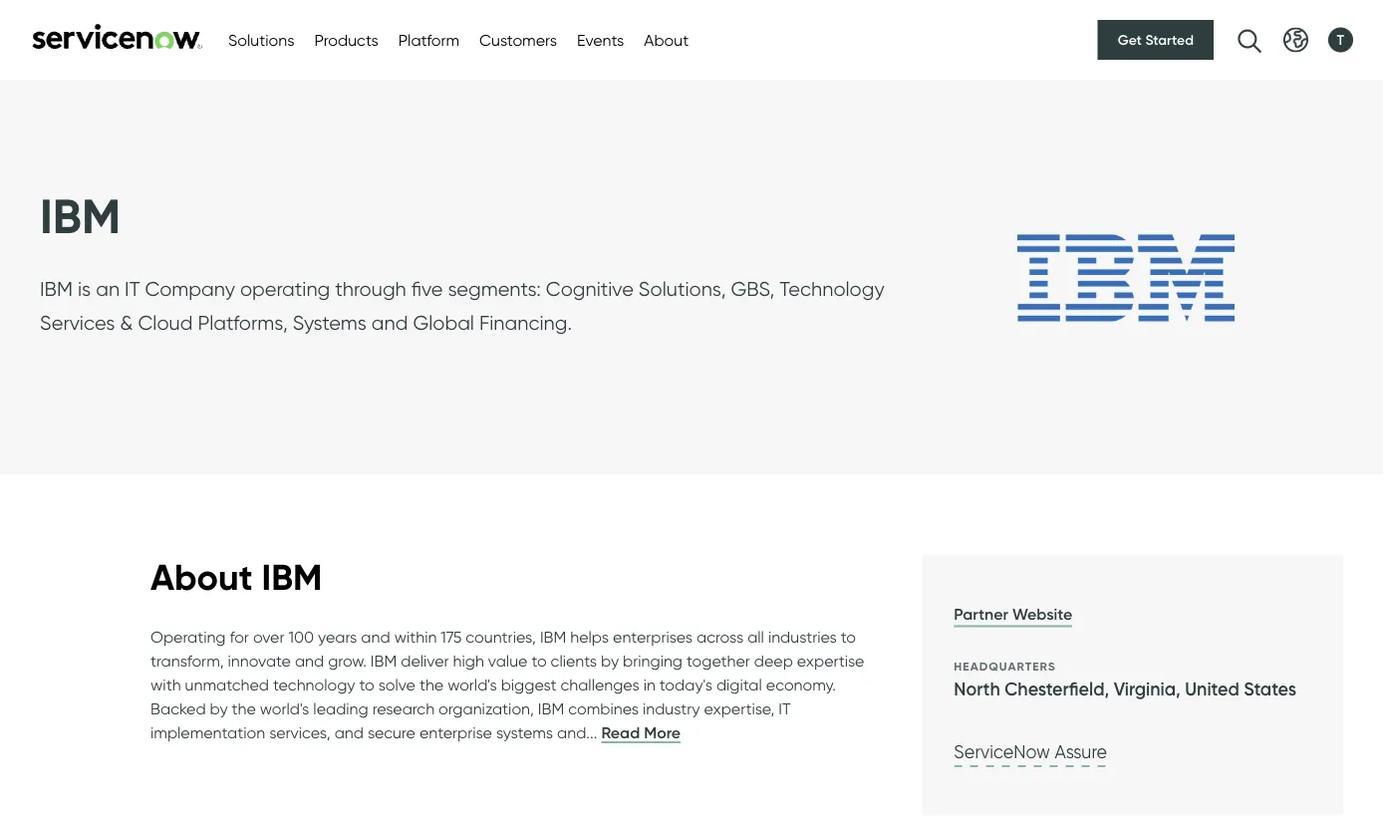 Task type: vqa. For each thing, say whether or not it's contained in the screenshot.
the GBS,
yes



Task type: describe. For each thing, give the bounding box(es) containing it.
and up "technology" at the left
[[295, 651, 324, 671]]

with
[[151, 675, 181, 695]]

1 horizontal spatial by
[[601, 651, 619, 671]]

grow.
[[328, 651, 367, 671]]

ibm is an it company operating through five segments: cognitive solutions, gbs, technology services & cloud platforms, systems and global financing.
[[40, 277, 885, 334]]

operating for over 100 years and within 175 countries, ibm helps enterprises across all industries to transform, innovate and grow. ibm deliver high value to clients by bringing together deep expertise with unmatched technology to solve the world's biggest challenges in today's digital economy. backed by the world's leading research organization, ibm combines industry expertise, it implementation services, and secure enterprise systems and
[[151, 627, 865, 742]]

organization,
[[439, 699, 534, 719]]

innovate
[[228, 651, 291, 671]]

events
[[577, 30, 624, 49]]

for
[[230, 627, 249, 647]]

operating
[[151, 627, 226, 647]]

enterprise
[[420, 723, 492, 742]]

0 horizontal spatial to
[[359, 675, 375, 695]]

175
[[441, 627, 462, 647]]

platforms,
[[198, 310, 288, 334]]

solve
[[379, 675, 416, 695]]

it inside operating for over 100 years and within 175 countries, ibm helps enterprises across all industries to transform, innovate and grow. ibm deliver high value to clients by bringing together deep expertise with unmatched technology to solve the world's biggest challenges in today's digital economy. backed by the world's leading research organization, ibm combines industry expertise, it implementation services, and secure enterprise systems and
[[779, 699, 791, 719]]

... read more
[[587, 723, 681, 743]]

transform,
[[151, 651, 224, 671]]

all
[[748, 627, 765, 647]]

0 horizontal spatial by
[[210, 699, 228, 719]]

global
[[413, 310, 475, 334]]

ibm inside ibm is an it company operating through five segments: cognitive solutions, gbs, technology services & cloud platforms, systems and global financing.
[[40, 277, 73, 300]]

north
[[954, 678, 1001, 701]]

headquarters north chesterfield, virginia, united states
[[954, 659, 1297, 701]]

partner
[[954, 605, 1009, 625]]

it inside ibm is an it company operating through five segments: cognitive solutions, gbs, technology services & cloud platforms, systems and global financing.
[[125, 277, 140, 300]]

get started
[[1118, 31, 1194, 48]]

clients
[[551, 651, 597, 671]]

digital
[[717, 675, 762, 695]]

about button
[[644, 28, 689, 52]]

customers
[[480, 30, 557, 49]]

cloud
[[138, 310, 193, 334]]

website
[[1013, 605, 1073, 625]]

deliver
[[401, 651, 449, 671]]

1 horizontal spatial world's
[[448, 675, 497, 695]]

five
[[411, 277, 443, 300]]

leading
[[313, 699, 369, 719]]

ibm down biggest
[[538, 699, 565, 719]]

is
[[78, 277, 91, 300]]

deep
[[755, 651, 793, 671]]

ibm up solve
[[371, 651, 397, 671]]

systems
[[496, 723, 553, 742]]

solutions,
[[639, 277, 726, 300]]

within
[[394, 627, 437, 647]]

assure
[[1055, 741, 1108, 763]]

cognitive
[[546, 277, 634, 300]]

combines
[[569, 699, 639, 719]]

more
[[644, 723, 681, 743]]

countries,
[[466, 627, 536, 647]]

solutions
[[228, 30, 295, 49]]

get started link
[[1098, 20, 1214, 60]]

company
[[145, 277, 235, 300]]

gbs,
[[731, 277, 775, 300]]

segments:
[[448, 277, 541, 300]]

platform
[[398, 30, 460, 49]]

years
[[318, 627, 357, 647]]

servicenow
[[954, 741, 1051, 763]]

together
[[687, 651, 751, 671]]

today's
[[660, 675, 713, 695]]

bringing
[[623, 651, 683, 671]]

customers button
[[480, 28, 557, 52]]

chesterfield,
[[1005, 678, 1110, 701]]

ibm up 100
[[262, 555, 322, 600]]

challenges
[[561, 675, 640, 695]]

services,
[[269, 723, 331, 742]]



Task type: locate. For each thing, give the bounding box(es) containing it.
&
[[120, 310, 133, 334]]

financing.
[[480, 310, 572, 334]]

0 vertical spatial world's
[[448, 675, 497, 695]]

world's
[[448, 675, 497, 695], [260, 699, 309, 719]]

servicenow image
[[30, 23, 204, 49]]

headquarters
[[954, 659, 1057, 674]]

0 horizontal spatial it
[[125, 277, 140, 300]]

by up challenges at the bottom of the page
[[601, 651, 619, 671]]

virginia,
[[1114, 678, 1181, 701]]

events button
[[577, 28, 624, 52]]

0 horizontal spatial world's
[[260, 699, 309, 719]]

get
[[1118, 31, 1142, 48]]

to up expertise
[[841, 627, 856, 647]]

started
[[1146, 31, 1194, 48]]

about right the events
[[644, 30, 689, 49]]

high
[[453, 651, 484, 671]]

0 vertical spatial to
[[841, 627, 856, 647]]

read more link
[[602, 723, 681, 744]]

0 vertical spatial about
[[644, 30, 689, 49]]

about ibm
[[151, 555, 322, 600]]

1 horizontal spatial it
[[779, 699, 791, 719]]

economy.
[[766, 675, 836, 695]]

ibm up is
[[40, 186, 121, 246]]

research
[[373, 699, 435, 719]]

ibm
[[40, 186, 121, 246], [40, 277, 73, 300], [262, 555, 322, 600], [540, 627, 567, 647], [371, 651, 397, 671], [538, 699, 565, 719]]

1 horizontal spatial the
[[420, 675, 444, 695]]

1 horizontal spatial to
[[532, 651, 547, 671]]

0 vertical spatial it
[[125, 277, 140, 300]]

it
[[125, 277, 140, 300], [779, 699, 791, 719]]

implementation
[[151, 723, 265, 742]]

ibm up clients on the bottom left of the page
[[540, 627, 567, 647]]

services
[[40, 310, 115, 334]]

products
[[314, 30, 379, 49]]

world's up services,
[[260, 699, 309, 719]]

1 vertical spatial about
[[151, 555, 253, 600]]

helps
[[571, 627, 609, 647]]

industry
[[643, 699, 700, 719]]

100
[[289, 627, 314, 647]]

expertise
[[797, 651, 865, 671]]

technology
[[780, 277, 885, 300]]

the
[[420, 675, 444, 695], [232, 699, 256, 719]]

1 vertical spatial world's
[[260, 699, 309, 719]]

industries
[[769, 627, 837, 647]]

world's down high
[[448, 675, 497, 695]]

operating
[[240, 277, 330, 300]]

and up grow.
[[361, 627, 390, 647]]

1 vertical spatial the
[[232, 699, 256, 719]]

1 horizontal spatial about
[[644, 30, 689, 49]]

by down unmatched
[[210, 699, 228, 719]]

united
[[1186, 678, 1240, 701]]

servicenow assure
[[954, 741, 1108, 763]]

ibm left is
[[40, 277, 73, 300]]

about for about
[[644, 30, 689, 49]]

over
[[253, 627, 285, 647]]

partner website link
[[954, 603, 1073, 627]]

to left solve
[[359, 675, 375, 695]]

systems
[[293, 310, 367, 334]]

1 vertical spatial it
[[779, 699, 791, 719]]

and
[[372, 310, 408, 334], [361, 627, 390, 647], [295, 651, 324, 671], [335, 723, 364, 742], [557, 723, 587, 742]]

secure
[[368, 723, 416, 742]]

it right an
[[125, 277, 140, 300]]

technology
[[273, 675, 355, 695]]

0 horizontal spatial about
[[151, 555, 253, 600]]

0 vertical spatial the
[[420, 675, 444, 695]]

and down through
[[372, 310, 408, 334]]

backed
[[151, 699, 206, 719]]

0 horizontal spatial the
[[232, 699, 256, 719]]

about for about ibm
[[151, 555, 253, 600]]

read
[[602, 723, 640, 743]]

products button
[[314, 28, 379, 52]]

2 horizontal spatial to
[[841, 627, 856, 647]]

biggest
[[501, 675, 557, 695]]

an
[[96, 277, 120, 300]]

value
[[488, 651, 528, 671]]

1 vertical spatial by
[[210, 699, 228, 719]]

expertise,
[[704, 699, 775, 719]]

platform button
[[398, 28, 460, 52]]

to up biggest
[[532, 651, 547, 671]]

enterprises
[[613, 627, 693, 647]]

in
[[644, 675, 656, 695]]

across
[[697, 627, 744, 647]]

and down "leading"
[[335, 723, 364, 742]]

and down "combines"
[[557, 723, 587, 742]]

and inside ibm is an it company operating through five segments: cognitive solutions, gbs, technology services & cloud platforms, systems and global financing.
[[372, 310, 408, 334]]

about up operating
[[151, 555, 253, 600]]

partner website
[[954, 605, 1073, 625]]

...
[[587, 723, 598, 742]]

by
[[601, 651, 619, 671], [210, 699, 228, 719]]

2 vertical spatial to
[[359, 675, 375, 695]]

solutions button
[[228, 28, 295, 52]]

1 vertical spatial to
[[532, 651, 547, 671]]

0 vertical spatial by
[[601, 651, 619, 671]]

the down unmatched
[[232, 699, 256, 719]]

through
[[335, 277, 407, 300]]

states
[[1244, 678, 1297, 701]]

unmatched
[[185, 675, 269, 695]]

the down deliver
[[420, 675, 444, 695]]

it down economy.
[[779, 699, 791, 719]]



